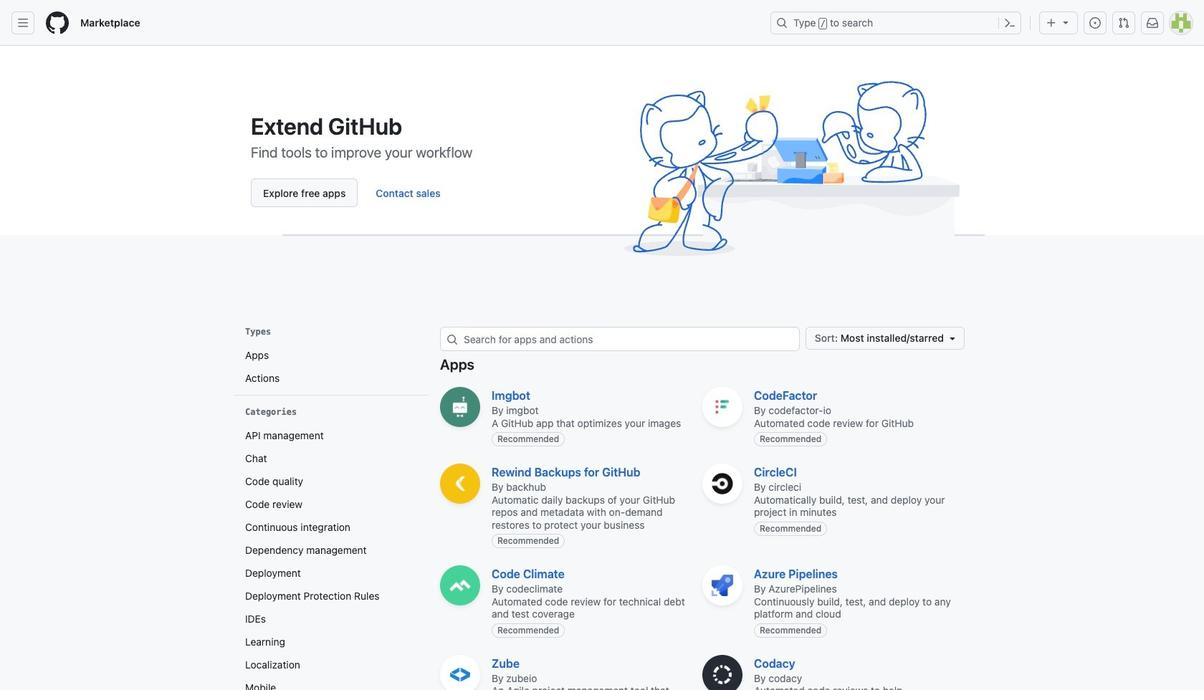 Task type: describe. For each thing, give the bounding box(es) containing it.
git pull request image
[[1118, 17, 1130, 29]]

notifications image
[[1147, 17, 1158, 29]]

plus image
[[1046, 17, 1057, 29]]

1 vertical spatial triangle down image
[[947, 333, 958, 344]]

2 list from the top
[[239, 424, 423, 690]]

homepage image
[[46, 11, 69, 34]]



Task type: locate. For each thing, give the bounding box(es) containing it.
triangle down image
[[1060, 16, 1072, 28], [947, 333, 958, 344]]

list
[[239, 344, 423, 390], [239, 424, 423, 690]]

search image
[[447, 334, 458, 345]]

0 vertical spatial triangle down image
[[1060, 16, 1072, 28]]

0 horizontal spatial triangle down image
[[947, 333, 958, 344]]

0 vertical spatial list
[[239, 344, 423, 390]]

1 list from the top
[[239, 344, 423, 390]]

1 vertical spatial list
[[239, 424, 423, 690]]

issue opened image
[[1090, 17, 1101, 29]]

command palette image
[[1004, 17, 1016, 29]]

Search for apps and actions text field
[[464, 328, 799, 351]]

1 horizontal spatial triangle down image
[[1060, 16, 1072, 28]]



Task type: vqa. For each thing, say whether or not it's contained in the screenshot.
triangle down icon
yes



